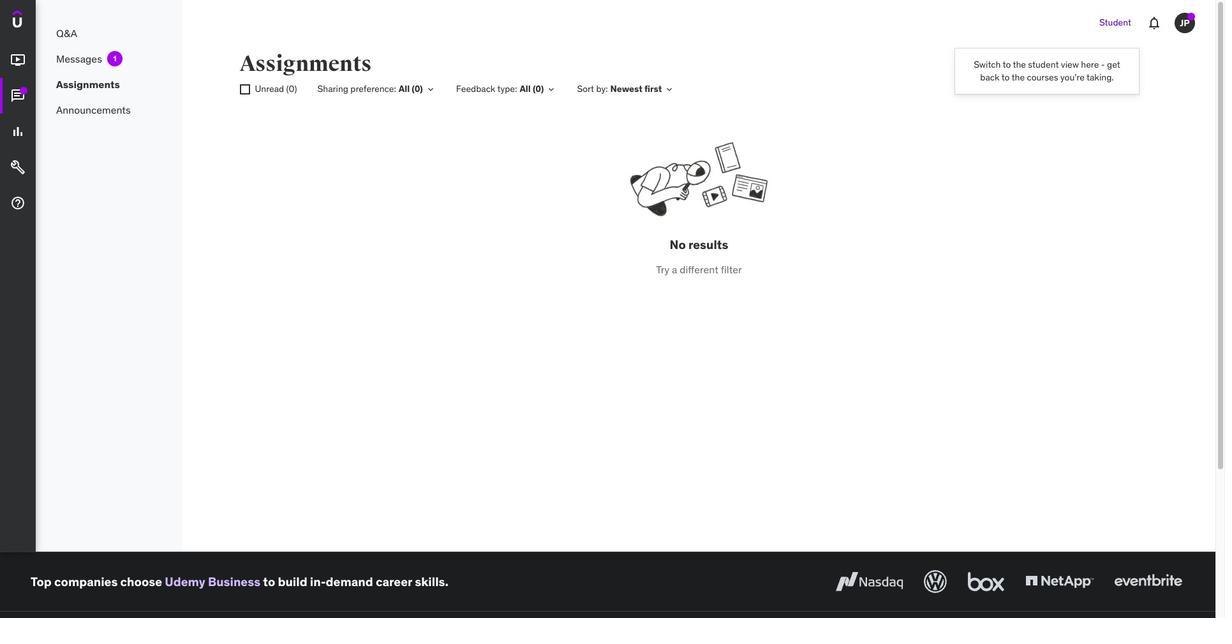 Task type: vqa. For each thing, say whether or not it's contained in the screenshot.
(0) associated with Feedback type: All (0)
yes



Task type: locate. For each thing, give the bounding box(es) containing it.
to left build
[[263, 574, 275, 589]]

2 all from the left
[[520, 83, 531, 95]]

medium image
[[10, 88, 26, 104], [10, 124, 26, 139], [10, 160, 26, 175], [10, 195, 26, 211]]

announcements
[[56, 103, 131, 116]]

assignments up the sharing
[[240, 50, 372, 77]]

1 horizontal spatial (0)
[[412, 83, 423, 95]]

xsmall image right first
[[665, 84, 675, 94]]

top companies choose udemy business to build in-demand career skills.
[[31, 574, 449, 589]]

0 horizontal spatial all
[[399, 83, 410, 95]]

all right preference:
[[399, 83, 410, 95]]

0 horizontal spatial (0)
[[286, 83, 297, 95]]

1 xsmall image from the left
[[426, 84, 436, 94]]

assignments
[[240, 50, 372, 77], [56, 78, 120, 91]]

xsmall image
[[547, 84, 557, 94], [240, 84, 250, 95]]

switch to the student view here - get back to the courses you're taking.
[[974, 59, 1121, 83]]

1 horizontal spatial xsmall image
[[665, 84, 675, 94]]

(0)
[[286, 83, 297, 95], [412, 83, 423, 95], [533, 83, 544, 95]]

back
[[981, 71, 1000, 83]]

sort by: newest first
[[577, 83, 662, 95]]

3 (0) from the left
[[533, 83, 544, 95]]

no
[[670, 237, 686, 252]]

2 (0) from the left
[[412, 83, 423, 95]]

1 medium image from the top
[[10, 88, 26, 104]]

2 vertical spatial to
[[263, 574, 275, 589]]

no results
[[670, 237, 729, 252]]

udemy image
[[13, 10, 71, 32]]

the left student
[[1014, 59, 1027, 70]]

1
[[113, 54, 117, 63]]

to right switch
[[1003, 59, 1012, 70]]

the
[[1014, 59, 1027, 70], [1012, 71, 1025, 83]]

xsmall image left the feedback
[[426, 84, 436, 94]]

(0) for sharing preference: all (0)
[[412, 83, 423, 95]]

1 (0) from the left
[[286, 83, 297, 95]]

2 xsmall image from the left
[[665, 84, 675, 94]]

volkswagen image
[[922, 568, 950, 596]]

2 xsmall image from the left
[[240, 84, 250, 95]]

assignments up "announcements"
[[56, 78, 120, 91]]

0 horizontal spatial xsmall image
[[426, 84, 436, 94]]

assignments link
[[36, 72, 183, 97]]

0 vertical spatial to
[[1003, 59, 1012, 70]]

try
[[656, 263, 670, 276]]

sharing preference: all (0)
[[318, 83, 423, 95]]

the left courses
[[1012, 71, 1025, 83]]

1 horizontal spatial all
[[520, 83, 531, 95]]

eventbrite image
[[1112, 568, 1186, 596]]

business
[[208, 574, 261, 589]]

(0) right type:
[[533, 83, 544, 95]]

all right type:
[[520, 83, 531, 95]]

all
[[399, 83, 410, 95], [520, 83, 531, 95]]

0 horizontal spatial xsmall image
[[240, 84, 250, 95]]

sort
[[577, 83, 595, 95]]

0 vertical spatial the
[[1014, 59, 1027, 70]]

1 xsmall image from the left
[[547, 84, 557, 94]]

results
[[689, 237, 729, 252]]

udemy business link
[[165, 574, 261, 589]]

xsmall image for newest first
[[665, 84, 675, 94]]

(0) right preference:
[[412, 83, 423, 95]]

to right back
[[1002, 71, 1010, 83]]

2 medium image from the top
[[10, 124, 26, 139]]

student
[[1100, 17, 1132, 28]]

get
[[1108, 59, 1121, 70]]

(0) right unread
[[286, 83, 297, 95]]

to
[[1003, 59, 1012, 70], [1002, 71, 1010, 83], [263, 574, 275, 589]]

different
[[680, 263, 719, 276]]

xsmall image left sort
[[547, 84, 557, 94]]

student link
[[1092, 8, 1140, 38]]

1 all from the left
[[399, 83, 410, 95]]

skills.
[[415, 574, 449, 589]]

2 horizontal spatial (0)
[[533, 83, 544, 95]]

xsmall image left unread
[[240, 84, 250, 95]]

1 horizontal spatial xsmall image
[[547, 84, 557, 94]]

(0) for feedback type: all (0)
[[533, 83, 544, 95]]

a
[[672, 263, 678, 276]]

notifications image
[[1147, 15, 1163, 31]]

xsmall image
[[426, 84, 436, 94], [665, 84, 675, 94]]



Task type: describe. For each thing, give the bounding box(es) containing it.
q&a
[[56, 27, 77, 39]]

box image
[[965, 568, 1008, 596]]

jp link
[[1170, 8, 1201, 38]]

demand
[[326, 574, 373, 589]]

all for sharing preference:
[[399, 83, 410, 95]]

filter
[[721, 263, 742, 276]]

feedback
[[456, 83, 496, 95]]

medium image
[[10, 52, 26, 68]]

3 medium image from the top
[[10, 160, 26, 175]]

courses
[[1028, 71, 1059, 83]]

career
[[376, 574, 412, 589]]

messages
[[56, 52, 102, 65]]

top
[[31, 574, 52, 589]]

4 medium image from the top
[[10, 195, 26, 211]]

here
[[1082, 59, 1100, 70]]

1 vertical spatial the
[[1012, 71, 1025, 83]]

udemy
[[165, 574, 205, 589]]

unread
[[255, 83, 284, 95]]

preference:
[[351, 83, 396, 95]]

taking.
[[1087, 71, 1115, 83]]

switch
[[974, 59, 1001, 70]]

type:
[[498, 83, 517, 95]]

netapp image
[[1023, 568, 1097, 596]]

student
[[1029, 59, 1060, 70]]

0 horizontal spatial assignments
[[56, 78, 120, 91]]

feedback type: all (0)
[[456, 83, 544, 95]]

q&a link
[[36, 20, 183, 46]]

first
[[645, 83, 662, 95]]

all for feedback type:
[[520, 83, 531, 95]]

by:
[[597, 83, 608, 95]]

unread (0)
[[255, 83, 297, 95]]

announcements link
[[36, 97, 183, 123]]

companies
[[54, 574, 118, 589]]

you're
[[1061, 71, 1085, 83]]

you have alerts image
[[1188, 13, 1196, 20]]

in-
[[310, 574, 326, 589]]

choose
[[120, 574, 162, 589]]

sharing
[[318, 83, 349, 95]]

try a different filter
[[656, 263, 742, 276]]

nasdaq image
[[833, 568, 907, 596]]

view
[[1062, 59, 1080, 70]]

1 vertical spatial to
[[1002, 71, 1010, 83]]

xsmall image for all (0)
[[426, 84, 436, 94]]

build
[[278, 574, 308, 589]]

newest
[[611, 83, 643, 95]]

-
[[1102, 59, 1106, 70]]

jp
[[1181, 17, 1191, 28]]

1 horizontal spatial assignments
[[240, 50, 372, 77]]



